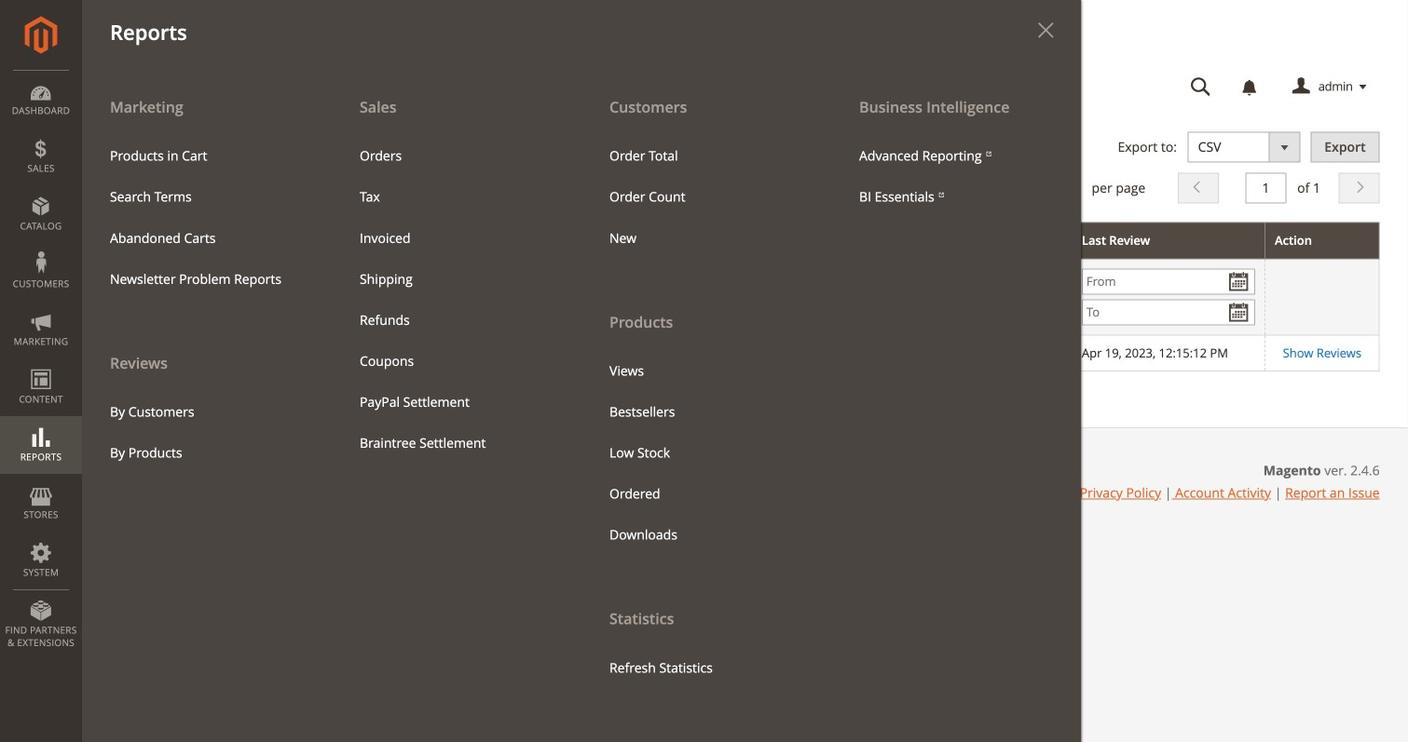 Task type: locate. For each thing, give the bounding box(es) containing it.
menu bar
[[0, 0, 1081, 743]]

None text field
[[1246, 173, 1287, 204], [120, 284, 293, 310], [312, 284, 485, 310], [505, 284, 678, 310], [1246, 173, 1287, 204], [120, 284, 293, 310], [312, 284, 485, 310], [505, 284, 678, 310]]

To text field
[[1082, 299, 1255, 326]]

None text field
[[697, 284, 870, 310], [890, 284, 1062, 310], [697, 284, 870, 310], [890, 284, 1062, 310]]

menu
[[82, 86, 1081, 743], [82, 86, 332, 474], [582, 86, 831, 689], [96, 136, 318, 300], [346, 136, 568, 464], [596, 136, 817, 259], [845, 136, 1067, 218], [596, 351, 817, 556], [96, 392, 318, 474]]



Task type: describe. For each thing, give the bounding box(es) containing it.
From text field
[[1082, 269, 1255, 295]]

magento admin panel image
[[25, 16, 57, 54]]



